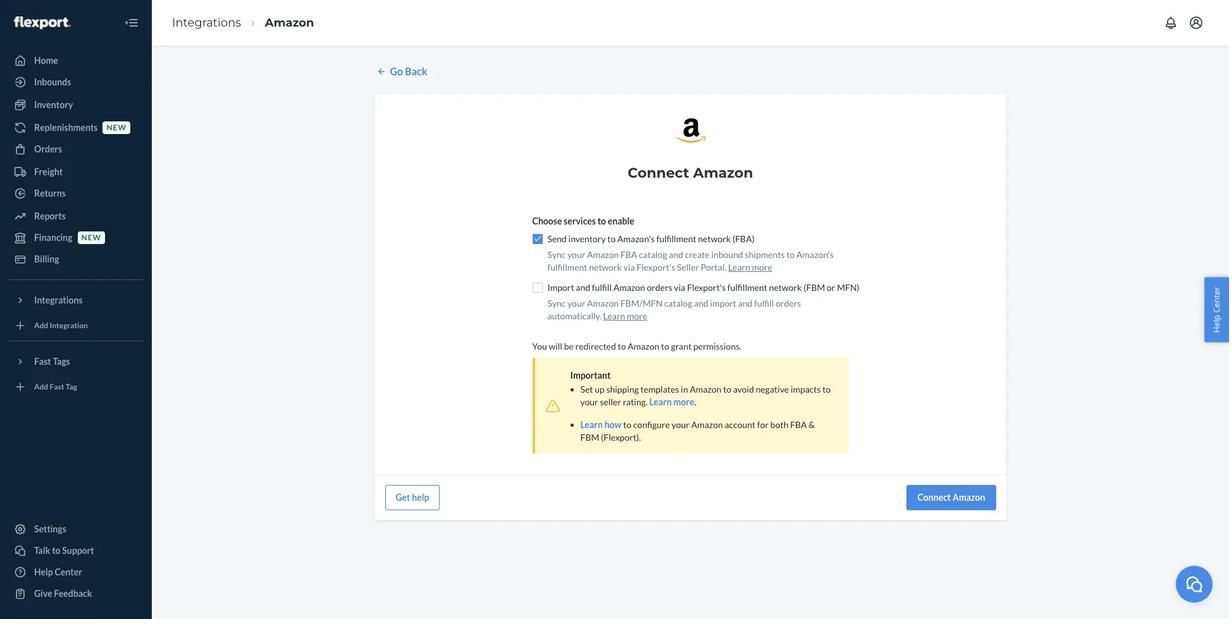 Task type: locate. For each thing, give the bounding box(es) containing it.
learn more for amazon's
[[728, 262, 773, 273]]

0 vertical spatial flexport's
[[637, 262, 676, 273]]

1 horizontal spatial new
[[107, 123, 127, 133]]

or
[[827, 282, 836, 293]]

flexport's inside sync your amazon fba catalog and create inbound shipments to amazon's fulfillment network via flexport's seller portal.
[[637, 262, 676, 273]]

0 horizontal spatial via
[[624, 262, 635, 273]]

catalog inside sync your amazon fba catalog and create inbound shipments to amazon's fulfillment network via flexport's seller portal.
[[639, 249, 667, 260]]

1 horizontal spatial center
[[1211, 287, 1223, 313]]

more down fbm/mfn
[[627, 311, 648, 321]]

learn more
[[728, 262, 773, 273], [603, 311, 648, 321]]

amazon link
[[265, 16, 314, 30]]

1 horizontal spatial help
[[1211, 315, 1223, 333]]

1 horizontal spatial learn more button
[[650, 396, 695, 409]]

sync your amazon fba catalog and create inbound shipments to amazon's fulfillment network via flexport's seller portal.
[[548, 249, 834, 273]]

1 vertical spatial orders
[[776, 298, 801, 309]]

send inventory to amazon's fulfillment network (fba)
[[548, 233, 755, 244]]

learn more down shipments
[[728, 262, 773, 273]]

1 sync from the top
[[548, 249, 566, 260]]

flexport's down "send inventory to amazon's fulfillment network (fba)" on the top of the page
[[637, 262, 676, 273]]

0 horizontal spatial fulfillment
[[548, 262, 588, 273]]

via down seller on the top right of the page
[[674, 282, 686, 293]]

add fast tag link
[[8, 377, 144, 397]]

redirected
[[576, 341, 616, 352]]

1 horizontal spatial learn more
[[728, 262, 773, 273]]

add
[[34, 321, 48, 331], [34, 382, 48, 392]]

integrations link
[[172, 16, 241, 30]]

orders down shipments
[[776, 298, 801, 309]]

fulfillment
[[657, 233, 697, 244], [548, 262, 588, 273], [728, 282, 768, 293]]

and inside sync your amazon fba catalog and create inbound shipments to amazon's fulfillment network via flexport's seller portal.
[[669, 249, 683, 260]]

0 vertical spatial help center
[[1211, 287, 1223, 333]]

learn up 'fbm'
[[581, 419, 603, 430]]

1 vertical spatial flexport's
[[687, 282, 726, 293]]

1 horizontal spatial connect amazon
[[918, 492, 986, 503]]

your down set
[[581, 397, 598, 407]]

inbounds link
[[8, 72, 144, 92]]

network down the inventory
[[589, 262, 622, 273]]

to down enable
[[608, 233, 616, 244]]

more down in
[[674, 397, 695, 407]]

2 horizontal spatial learn more button
[[728, 261, 773, 274]]

1 vertical spatial more
[[627, 311, 648, 321]]

0 vertical spatial sync
[[548, 249, 566, 260]]

fast left tags
[[34, 356, 51, 367]]

go back
[[390, 65, 427, 77]]

0 horizontal spatial new
[[81, 233, 101, 243]]

network
[[698, 233, 731, 244], [589, 262, 622, 273], [769, 282, 802, 293]]

new down reports link
[[81, 233, 101, 243]]

give
[[34, 589, 52, 599]]

0 vertical spatial connect amazon
[[628, 164, 753, 182]]

sync your amazon fbm/mfn catalog and import and fulfill orders automatically.
[[548, 298, 801, 321]]

get help button
[[385, 485, 440, 511]]

learn more button down fbm/mfn
[[603, 310, 648, 323]]

set up shipping templates in amazon to avoid negative impacts to your seller rating.
[[581, 384, 831, 407]]

2 horizontal spatial more
[[752, 262, 773, 273]]

sync down send
[[548, 249, 566, 260]]

to right shipments
[[787, 249, 795, 260]]

account
[[725, 419, 756, 430]]

via
[[624, 262, 635, 273], [674, 282, 686, 293]]

help
[[412, 492, 429, 503]]

seller
[[677, 262, 699, 273]]

fba
[[621, 249, 637, 260], [790, 419, 807, 430]]

amazon's
[[618, 233, 655, 244], [797, 249, 834, 260]]

amazon inside sync your amazon fba catalog and create inbound shipments to amazon's fulfillment network via flexport's seller portal.
[[587, 249, 619, 260]]

open notifications image
[[1164, 15, 1179, 30]]

0 vertical spatial via
[[624, 262, 635, 273]]

0 vertical spatial more
[[752, 262, 773, 273]]

0 vertical spatial connect
[[628, 164, 689, 182]]

shipments
[[745, 249, 785, 260]]

1 vertical spatial new
[[81, 233, 101, 243]]

None checkbox
[[533, 283, 543, 293]]

center inside button
[[1211, 287, 1223, 313]]

2 vertical spatial network
[[769, 282, 802, 293]]

1 horizontal spatial connect
[[918, 492, 951, 503]]

catalog down import and fulfill amazon orders via flexport's fulfillment network (fbm or mfn)
[[664, 298, 693, 309]]

fulfill
[[592, 282, 612, 293], [754, 298, 774, 309]]

.
[[695, 397, 696, 407]]

network up inbound
[[698, 233, 731, 244]]

add for add fast tag
[[34, 382, 48, 392]]

up
[[595, 384, 605, 395]]

center
[[1211, 287, 1223, 313], [55, 567, 82, 578]]

amazon inside set up shipping templates in amazon to avoid negative impacts to your seller rating.
[[690, 384, 722, 395]]

home
[[34, 55, 58, 66]]

&
[[809, 419, 815, 430]]

0 vertical spatial center
[[1211, 287, 1223, 313]]

connect amazon
[[628, 164, 753, 182], [918, 492, 986, 503]]

0 horizontal spatial help center
[[34, 567, 82, 578]]

learn down inbound
[[728, 262, 750, 273]]

1 vertical spatial connect amazon
[[918, 492, 986, 503]]

help center link
[[8, 563, 144, 583]]

network left (fbm
[[769, 282, 802, 293]]

1 horizontal spatial help center
[[1211, 287, 1223, 333]]

flexport's
[[637, 262, 676, 273], [687, 282, 726, 293]]

add left integration
[[34, 321, 48, 331]]

0 vertical spatial add
[[34, 321, 48, 331]]

amazon
[[265, 16, 314, 30], [693, 164, 753, 182], [587, 249, 619, 260], [614, 282, 645, 293], [587, 298, 619, 309], [628, 341, 660, 352], [690, 384, 722, 395], [691, 419, 723, 430], [953, 492, 986, 503]]

rating.
[[623, 397, 648, 407]]

via down "send inventory to amazon's fulfillment network (fba)" on the top of the page
[[624, 262, 635, 273]]

0 horizontal spatial connect amazon
[[628, 164, 753, 182]]

1 horizontal spatial orders
[[776, 298, 801, 309]]

1 vertical spatial fulfill
[[754, 298, 774, 309]]

0 horizontal spatial learn more
[[603, 311, 648, 321]]

connect amazon button
[[907, 485, 996, 511]]

help center inside button
[[1211, 287, 1223, 333]]

0 vertical spatial fba
[[621, 249, 637, 260]]

learn more button down shipments
[[728, 261, 773, 274]]

sync inside sync your amazon fba catalog and create inbound shipments to amazon's fulfillment network via flexport's seller portal.
[[548, 249, 566, 260]]

1 vertical spatial via
[[674, 282, 686, 293]]

None checkbox
[[533, 234, 543, 244]]

1 vertical spatial fba
[[790, 419, 807, 430]]

learn down fbm/mfn
[[603, 311, 625, 321]]

1 horizontal spatial integrations
[[172, 16, 241, 30]]

go back button
[[375, 65, 427, 79]]

sync down import
[[548, 298, 566, 309]]

learn for learn how link
[[581, 419, 603, 430]]

0 horizontal spatial integrations
[[34, 295, 83, 306]]

0 horizontal spatial fba
[[621, 249, 637, 260]]

1 vertical spatial catalog
[[664, 298, 693, 309]]

sync inside sync your amazon fbm/mfn catalog and import and fulfill orders automatically.
[[548, 298, 566, 309]]

tag
[[66, 382, 77, 392]]

1 vertical spatial sync
[[548, 298, 566, 309]]

to configure your amazon account for both fba & fbm (flexport).
[[581, 419, 815, 443]]

1 horizontal spatial network
[[698, 233, 731, 244]]

import
[[710, 298, 737, 309]]

2 vertical spatial learn more button
[[650, 396, 695, 409]]

catalog inside sync your amazon fbm/mfn catalog and import and fulfill orders automatically.
[[664, 298, 693, 309]]

2 sync from the top
[[548, 298, 566, 309]]

1 vertical spatial help
[[34, 567, 53, 578]]

1 vertical spatial fulfillment
[[548, 262, 588, 273]]

0 vertical spatial help
[[1211, 315, 1223, 333]]

catalog down "send inventory to amazon's fulfillment network (fba)" on the top of the page
[[639, 249, 667, 260]]

connect inside button
[[918, 492, 951, 503]]

tags
[[53, 356, 70, 367]]

more down shipments
[[752, 262, 773, 273]]

1 vertical spatial integrations
[[34, 295, 83, 306]]

1 horizontal spatial fulfill
[[754, 298, 774, 309]]

1 vertical spatial help center
[[34, 567, 82, 578]]

import and fulfill amazon orders via flexport's fulfillment network (fbm or mfn)
[[548, 282, 860, 293]]

learn
[[728, 262, 750, 273], [603, 311, 625, 321], [650, 397, 672, 407], [581, 419, 603, 430]]

2 add from the top
[[34, 382, 48, 392]]

0 vertical spatial amazon's
[[618, 233, 655, 244]]

orders
[[647, 282, 673, 293], [776, 298, 801, 309]]

to inside button
[[52, 545, 60, 556]]

give feedback
[[34, 589, 92, 599]]

orders up fbm/mfn
[[647, 282, 673, 293]]

1 vertical spatial add
[[34, 382, 48, 392]]

to left avoid
[[723, 384, 732, 395]]

fast inside dropdown button
[[34, 356, 51, 367]]

catalog for fulfillment
[[639, 249, 667, 260]]

0 vertical spatial fast
[[34, 356, 51, 367]]

fba inside sync your amazon fba catalog and create inbound shipments to amazon's fulfillment network via flexport's seller portal.
[[621, 249, 637, 260]]

sync for sync your amazon fbm/mfn catalog and import and fulfill orders automatically.
[[548, 298, 566, 309]]

talk to support button
[[8, 541, 144, 561]]

fast left tag
[[50, 382, 64, 392]]

grant
[[671, 341, 692, 352]]

0 horizontal spatial flexport's
[[637, 262, 676, 273]]

0 vertical spatial learn more
[[728, 262, 773, 273]]

0 vertical spatial integrations
[[172, 16, 241, 30]]

your inside "to configure your amazon account for both fba & fbm (flexport)."
[[672, 419, 690, 430]]

add down fast tags at the left
[[34, 382, 48, 392]]

0 vertical spatial catalog
[[639, 249, 667, 260]]

0 vertical spatial network
[[698, 233, 731, 244]]

amazon's inside sync your amazon fba catalog and create inbound shipments to amazon's fulfillment network via flexport's seller portal.
[[797, 249, 834, 260]]

1 horizontal spatial amazon's
[[797, 249, 834, 260]]

flexport's down portal.
[[687, 282, 726, 293]]

learn more button down the templates in the bottom of the page
[[650, 396, 695, 409]]

new up orders link
[[107, 123, 127, 133]]

1 vertical spatial learn more
[[603, 311, 648, 321]]

0 horizontal spatial center
[[55, 567, 82, 578]]

0 horizontal spatial more
[[627, 311, 648, 321]]

settings
[[34, 524, 66, 535]]

0 horizontal spatial learn more button
[[603, 310, 648, 323]]

0 vertical spatial orders
[[647, 282, 673, 293]]

configure
[[633, 419, 670, 430]]

set
[[581, 384, 593, 395]]

amazon's down enable
[[618, 233, 655, 244]]

to
[[598, 216, 606, 226], [608, 233, 616, 244], [787, 249, 795, 260], [618, 341, 626, 352], [661, 341, 670, 352], [723, 384, 732, 395], [823, 384, 831, 395], [624, 419, 632, 430], [52, 545, 60, 556]]

to right talk
[[52, 545, 60, 556]]

import
[[548, 282, 574, 293]]

inventory link
[[8, 95, 144, 115]]

fast
[[34, 356, 51, 367], [50, 382, 64, 392]]

0 vertical spatial new
[[107, 123, 127, 133]]

add integration
[[34, 321, 88, 331]]

1 horizontal spatial flexport's
[[687, 282, 726, 293]]

fba down "send inventory to amazon's fulfillment network (fba)" on the top of the page
[[621, 249, 637, 260]]

amazon's up (fbm
[[797, 249, 834, 260]]

0 horizontal spatial network
[[589, 262, 622, 273]]

1 vertical spatial connect
[[918, 492, 951, 503]]

2 horizontal spatial fulfillment
[[728, 282, 768, 293]]

1 horizontal spatial fba
[[790, 419, 807, 430]]

0 horizontal spatial help
[[34, 567, 53, 578]]

0 horizontal spatial fulfill
[[592, 282, 612, 293]]

to up (flexport).
[[624, 419, 632, 430]]

impacts
[[791, 384, 821, 395]]

fulfill up automatically. at bottom
[[592, 282, 612, 293]]

fulfill right import
[[754, 298, 774, 309]]

sync
[[548, 249, 566, 260], [548, 298, 566, 309]]

new for financing
[[81, 233, 101, 243]]

your up automatically. at bottom
[[568, 298, 586, 309]]

important
[[570, 370, 611, 381]]

integrations
[[172, 16, 241, 30], [34, 295, 83, 306]]

learn more down fbm/mfn
[[603, 311, 648, 321]]

1 add from the top
[[34, 321, 48, 331]]

learn more button for network
[[728, 261, 773, 274]]

help inside button
[[1211, 315, 1223, 333]]

your down the inventory
[[568, 249, 586, 260]]

2 vertical spatial more
[[674, 397, 695, 407]]

2 vertical spatial fulfillment
[[728, 282, 768, 293]]

more for automatically.
[[627, 311, 648, 321]]

amazon inside sync your amazon fbm/mfn catalog and import and fulfill orders automatically.
[[587, 298, 619, 309]]

integrations button
[[8, 290, 144, 311]]

more
[[752, 262, 773, 273], [627, 311, 648, 321], [674, 397, 695, 407]]

inbounds
[[34, 77, 71, 87]]

breadcrumbs navigation
[[162, 4, 324, 41]]

0 horizontal spatial orders
[[647, 282, 673, 293]]

0 vertical spatial learn more button
[[728, 261, 773, 274]]

1 vertical spatial learn more button
[[603, 310, 648, 323]]

your down learn more .
[[672, 419, 690, 430]]

reports link
[[8, 206, 144, 227]]

1 vertical spatial network
[[589, 262, 622, 273]]

reports
[[34, 211, 66, 221]]

fba left '&'
[[790, 419, 807, 430]]

help center button
[[1205, 277, 1230, 342]]

1 horizontal spatial fulfillment
[[657, 233, 697, 244]]

1 vertical spatial amazon's
[[797, 249, 834, 260]]

via inside sync your amazon fba catalog and create inbound shipments to amazon's fulfillment network via flexport's seller portal.
[[624, 262, 635, 273]]



Task type: describe. For each thing, give the bounding box(es) containing it.
ojiud image
[[1185, 575, 1204, 594]]

close navigation image
[[124, 15, 139, 30]]

be
[[564, 341, 574, 352]]

freight link
[[8, 162, 144, 182]]

you will be redirected to amazon to grant permissions.
[[533, 341, 742, 352]]

to left grant
[[661, 341, 670, 352]]

learn for network's learn more button
[[728, 262, 750, 273]]

how
[[605, 419, 622, 430]]

0 horizontal spatial amazon's
[[618, 233, 655, 244]]

fba inside "to configure your amazon account for both fba & fbm (flexport)."
[[790, 419, 807, 430]]

send
[[548, 233, 567, 244]]

you
[[533, 341, 547, 352]]

shipping
[[606, 384, 639, 395]]

connect amazon inside button
[[918, 492, 986, 503]]

2 horizontal spatial network
[[769, 282, 802, 293]]

0 horizontal spatial connect
[[628, 164, 689, 182]]

avoid
[[733, 384, 754, 395]]

fulfill inside sync your amazon fbm/mfn catalog and import and fulfill orders automatically.
[[754, 298, 774, 309]]

fast tags button
[[8, 352, 144, 372]]

feedback
[[54, 589, 92, 599]]

your inside set up shipping templates in amazon to avoid negative impacts to your seller rating.
[[581, 397, 598, 407]]

go
[[390, 65, 403, 77]]

talk
[[34, 545, 50, 556]]

settings link
[[8, 520, 144, 540]]

enable
[[608, 216, 635, 226]]

will
[[549, 341, 563, 352]]

your inside sync your amazon fba catalog and create inbound shipments to amazon's fulfillment network via flexport's seller portal.
[[568, 249, 586, 260]]

get help
[[396, 492, 429, 503]]

fbm
[[581, 432, 600, 443]]

1 horizontal spatial via
[[674, 282, 686, 293]]

to right 'redirected' on the bottom
[[618, 341, 626, 352]]

billing link
[[8, 249, 144, 270]]

templates
[[641, 384, 679, 395]]

integration
[[50, 321, 88, 331]]

sync for sync your amazon fba catalog and create inbound shipments to amazon's fulfillment network via flexport's seller portal.
[[548, 249, 566, 260]]

amazon inside breadcrumbs navigation
[[265, 16, 314, 30]]

your inside sync your amazon fbm/mfn catalog and import and fulfill orders automatically.
[[568, 298, 586, 309]]

inventory
[[34, 99, 73, 110]]

learn how
[[581, 419, 622, 430]]

add for add integration
[[34, 321, 48, 331]]

billing
[[34, 254, 59, 265]]

learn more button for via
[[603, 310, 648, 323]]

portal.
[[701, 262, 727, 273]]

learn more .
[[650, 397, 696, 407]]

to right impacts
[[823, 384, 831, 395]]

negative
[[756, 384, 789, 395]]

orders inside sync your amazon fbm/mfn catalog and import and fulfill orders automatically.
[[776, 298, 801, 309]]

inbound
[[712, 249, 743, 260]]

talk to support
[[34, 545, 94, 556]]

integrations inside "dropdown button"
[[34, 295, 83, 306]]

more for amazon's
[[752, 262, 773, 273]]

orders link
[[8, 139, 144, 159]]

replenishments
[[34, 122, 98, 133]]

learn how link
[[581, 419, 622, 430]]

learn for learn more button for via
[[603, 311, 625, 321]]

0 vertical spatial fulfillment
[[657, 233, 697, 244]]

learn more for automatically.
[[603, 311, 648, 321]]

inventory
[[569, 233, 606, 244]]

choose
[[533, 216, 562, 226]]

permissions.
[[694, 341, 742, 352]]

both
[[771, 419, 789, 430]]

add fast tag
[[34, 382, 77, 392]]

create
[[685, 249, 710, 260]]

1 vertical spatial center
[[55, 567, 82, 578]]

for
[[757, 419, 769, 430]]

(fbm
[[804, 282, 825, 293]]

financing
[[34, 232, 73, 243]]

choose services to enable
[[533, 216, 635, 226]]

(flexport).
[[601, 432, 641, 443]]

seller
[[600, 397, 621, 407]]

services
[[564, 216, 596, 226]]

network inside sync your amazon fba catalog and create inbound shipments to amazon's fulfillment network via flexport's seller portal.
[[589, 262, 622, 273]]

give feedback button
[[8, 584, 144, 604]]

in
[[681, 384, 688, 395]]

support
[[62, 545, 94, 556]]

returns
[[34, 188, 66, 199]]

(fba)
[[733, 233, 755, 244]]

automatically.
[[548, 311, 602, 321]]

mfn)
[[837, 282, 860, 293]]

fulfillment inside sync your amazon fba catalog and create inbound shipments to amazon's fulfillment network via flexport's seller portal.
[[548, 262, 588, 273]]

amazon inside "to configure your amazon account for both fba & fbm (flexport)."
[[691, 419, 723, 430]]

open account menu image
[[1189, 15, 1204, 30]]

freight
[[34, 166, 63, 177]]

fast tags
[[34, 356, 70, 367]]

orders
[[34, 144, 62, 154]]

integrations inside breadcrumbs navigation
[[172, 16, 241, 30]]

1 vertical spatial fast
[[50, 382, 64, 392]]

learn down the templates in the bottom of the page
[[650, 397, 672, 407]]

to inside "to configure your amazon account for both fba & fbm (flexport)."
[[624, 419, 632, 430]]

get
[[396, 492, 410, 503]]

home link
[[8, 51, 144, 71]]

flexport logo image
[[14, 16, 71, 29]]

to inside sync your amazon fba catalog and create inbound shipments to amazon's fulfillment network via flexport's seller portal.
[[787, 249, 795, 260]]

0 vertical spatial fulfill
[[592, 282, 612, 293]]

amazon inside button
[[953, 492, 986, 503]]

1 horizontal spatial more
[[674, 397, 695, 407]]

new for replenishments
[[107, 123, 127, 133]]

add integration link
[[8, 316, 144, 336]]

back
[[405, 65, 427, 77]]

to left enable
[[598, 216, 606, 226]]

catalog for orders
[[664, 298, 693, 309]]

returns link
[[8, 184, 144, 204]]

fbm/mfn
[[621, 298, 663, 309]]



Task type: vqa. For each thing, say whether or not it's contained in the screenshot.
to
yes



